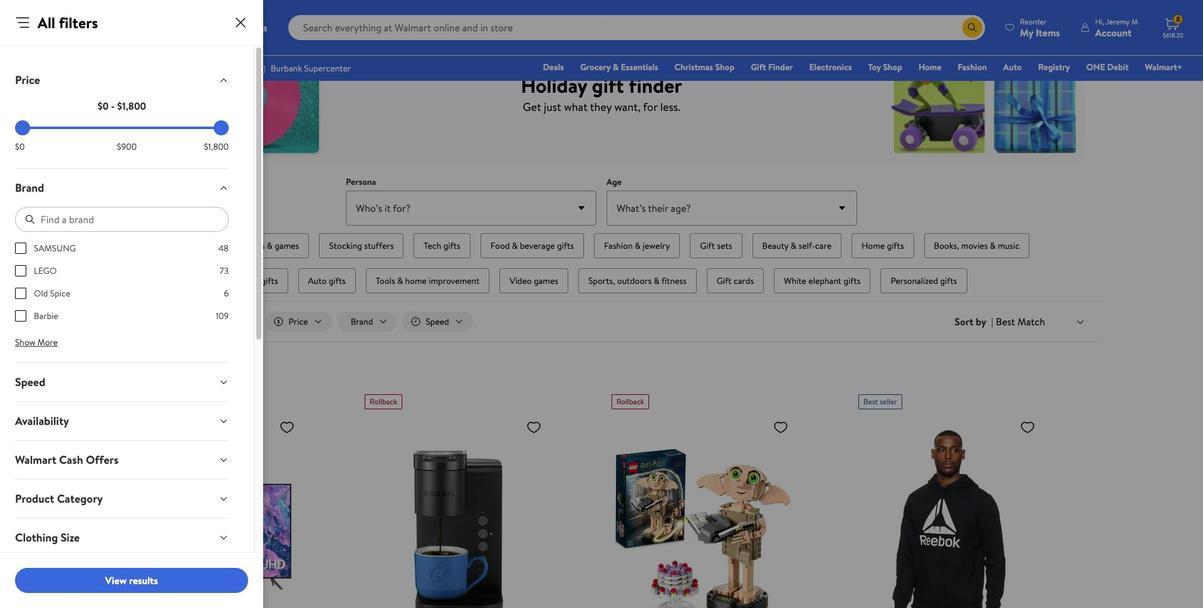 Task type: locate. For each thing, give the bounding box(es) containing it.
0 horizontal spatial seller
[[139, 396, 157, 407]]

home inside home link
[[919, 61, 942, 73]]

finder left electronics
[[769, 61, 793, 73]]

christmas
[[675, 61, 713, 73]]

view
[[105, 573, 127, 587]]

price for price
[[15, 72, 40, 88]]

group containing top picks
[[145, 231, 1058, 296]]

& left self-
[[791, 239, 797, 252]]

gifts for tech gifts
[[444, 239, 461, 252]]

home gifts list item
[[849, 231, 917, 261]]

0 vertical spatial $1,800
[[117, 99, 146, 113]]

& left fitness
[[654, 275, 660, 287]]

gift left sets on the right top of the page
[[700, 239, 715, 252]]

& right tools
[[397, 275, 403, 287]]

1 horizontal spatial best seller
[[864, 396, 898, 407]]

home for home gifts
[[862, 239, 885, 252]]

less.
[[661, 99, 681, 114]]

1 horizontal spatial auto
[[1004, 61, 1022, 73]]

tech gifts list item
[[411, 231, 473, 261]]

speed button
[[5, 363, 239, 401]]

auto
[[1004, 61, 1022, 73], [308, 275, 327, 287]]

registry link
[[1033, 60, 1076, 74]]

brand
[[15, 180, 44, 196]]

category
[[57, 491, 103, 507]]

$0 left -
[[98, 99, 109, 113]]

0 horizontal spatial shop
[[715, 61, 735, 73]]

$0 for $0 - $1,800
[[98, 99, 109, 113]]

beauty & self-care list item
[[750, 231, 844, 261]]

offers
[[86, 452, 119, 468]]

auto right fashion link
[[1004, 61, 1022, 73]]

0 vertical spatial fashion
[[958, 61, 987, 73]]

1 horizontal spatial rollback
[[617, 396, 644, 407]]

show more
[[15, 336, 58, 349]]

None checkbox
[[15, 265, 26, 276], [15, 288, 26, 299], [15, 310, 26, 322], [15, 265, 26, 276], [15, 288, 26, 299], [15, 310, 26, 322]]

1 shop from the left
[[715, 61, 735, 73]]

gift left 'cards'
[[717, 275, 732, 287]]

6
[[224, 287, 229, 300]]

movies
[[962, 239, 988, 252]]

gift up price when purchased online
[[115, 352, 137, 369]]

gift sets list item
[[688, 231, 745, 261]]

gifts right beverage
[[557, 239, 574, 252]]

0 vertical spatial price
[[15, 72, 40, 88]]

0 vertical spatial games
[[275, 239, 299, 252]]

109
[[216, 310, 229, 322]]

0 horizontal spatial auto
[[308, 275, 327, 287]]

gifts for auto gifts
[[329, 275, 346, 287]]

& right grocery
[[613, 61, 619, 73]]

fashion inside fashion link
[[958, 61, 987, 73]]

& left music
[[990, 239, 996, 252]]

games inside button
[[275, 239, 299, 252]]

price when purchased online
[[115, 378, 239, 392]]

walmart+
[[1145, 61, 1183, 73]]

sports, outdoors & fitness
[[589, 275, 687, 287]]

1 horizontal spatial finder
[[769, 61, 793, 73]]

gifts for pet gifts
[[261, 275, 278, 287]]

2 best from the left
[[864, 396, 878, 407]]

& for food & beverage gifts
[[512, 239, 518, 252]]

None checkbox
[[15, 243, 26, 254]]

0 horizontal spatial $1,800
[[117, 99, 146, 113]]

best seller
[[123, 396, 157, 407], [864, 396, 898, 407]]

group
[[145, 231, 1058, 296]]

auto gifts button
[[298, 268, 356, 293]]

0 vertical spatial auto
[[1004, 61, 1022, 73]]

gifts right personalized
[[941, 275, 958, 287]]

2 seller from the left
[[880, 396, 898, 407]]

best seller for reebok men's delta logo hoodie, sizes s-3xl
[[864, 396, 898, 407]]

1 horizontal spatial seller
[[880, 396, 898, 407]]

personalized gifts list item
[[878, 266, 970, 296]]

stocking stuffers
[[329, 239, 394, 252]]

1 vertical spatial fashion
[[604, 239, 633, 252]]

1 horizontal spatial home
[[919, 61, 942, 73]]

shop inside 'link'
[[883, 61, 903, 73]]

best
[[123, 396, 137, 407], [864, 396, 878, 407]]

Walmart Site-Wide search field
[[288, 15, 985, 40]]

clothing size
[[15, 530, 80, 545]]

lego
[[34, 265, 57, 277]]

samsung
[[34, 242, 76, 255]]

0 horizontal spatial $0
[[15, 140, 25, 153]]

games right toys
[[275, 239, 299, 252]]

gift inside button
[[717, 275, 732, 287]]

0 horizontal spatial fashion
[[604, 239, 633, 252]]

fashion left 'jewelry'
[[604, 239, 633, 252]]

0 horizontal spatial best
[[123, 396, 137, 407]]

gifts inside "list item"
[[329, 275, 346, 287]]

0 vertical spatial $0
[[98, 99, 109, 113]]

0 horizontal spatial finder
[[140, 352, 176, 369]]

auto inside button
[[308, 275, 327, 287]]

video games button
[[500, 268, 569, 293]]

gifts right pet at the top left of the page
[[261, 275, 278, 287]]

gifts right 'elephant'
[[844, 275, 861, 287]]

brand group
[[15, 242, 229, 332]]

lego harry potter dobby the house-elf building toy set, makes a great birthday and christmas gift, authentically detailed build and display model of a beloved character, 76421 image
[[612, 414, 794, 608]]

$0 up brand
[[15, 140, 25, 153]]

picks
[[199, 239, 218, 252]]

add to favorites list, lego harry potter dobby the house-elf building toy set, makes a great birthday and christmas gift, authentically detailed build and display model of a beloved character, 76421 image
[[774, 419, 789, 435]]

games inside button
[[534, 275, 558, 287]]

1 horizontal spatial games
[[534, 275, 558, 287]]

1 horizontal spatial best
[[864, 396, 878, 407]]

seller for the samsung 43" class cu7000b crystal uhd 4k smart television un43cu7000bxza image
[[139, 396, 157, 407]]

walmart image
[[20, 18, 102, 38]]

video games list item
[[497, 266, 571, 296]]

-
[[111, 99, 115, 113]]

& right toys
[[267, 239, 273, 252]]

gifts for home gifts
[[887, 239, 904, 252]]

1 vertical spatial $0
[[15, 140, 25, 153]]

auto for auto gifts
[[308, 275, 327, 287]]

gift inside button
[[700, 239, 715, 252]]

beverage
[[520, 239, 555, 252]]

games right video
[[534, 275, 558, 287]]

books, movies & music button
[[924, 233, 1030, 258]]

size
[[61, 530, 80, 545]]

add to favorites list, reebok men's delta logo hoodie, sizes s-3xl image
[[1021, 419, 1036, 435]]

1 seller from the left
[[139, 396, 157, 407]]

store
[[226, 315, 246, 328]]

show
[[15, 336, 35, 349]]

availability
[[15, 413, 69, 429]]

clothing
[[15, 530, 58, 545]]

top picks button
[[173, 233, 228, 258]]

price left when
[[115, 378, 138, 392]]

& for tools & home improvement
[[397, 275, 403, 287]]

brand button
[[5, 169, 239, 207]]

beauty & self-care
[[763, 239, 832, 252]]

beauty & self-care button
[[753, 233, 842, 258]]

white elephant gifts
[[784, 275, 861, 287]]

pet gifts
[[246, 275, 278, 287]]

home
[[919, 61, 942, 73], [862, 239, 885, 252]]

1 best from the left
[[123, 396, 137, 407]]

rollback
[[370, 396, 397, 407], [617, 396, 644, 407]]

gifts for personalized gifts
[[941, 275, 958, 287]]

Search search field
[[288, 15, 985, 40]]

home left fashion link
[[919, 61, 942, 73]]

home gifts
[[862, 239, 904, 252]]

0 horizontal spatial games
[[275, 239, 299, 252]]

shop for christmas shop
[[715, 61, 735, 73]]

fashion & jewelry list item
[[592, 231, 683, 261]]

$0 range field
[[15, 127, 229, 129]]

0 vertical spatial home
[[919, 61, 942, 73]]

home right care
[[862, 239, 885, 252]]

2 best seller from the left
[[864, 396, 898, 407]]

toy shop link
[[863, 60, 908, 74]]

gift right the christmas shop
[[751, 61, 766, 73]]

gifts right tech
[[444, 239, 461, 252]]

price down all
[[15, 72, 40, 88]]

0 horizontal spatial home
[[862, 239, 885, 252]]

& left 'jewelry'
[[635, 239, 641, 252]]

& for toys & games
[[267, 239, 273, 252]]

toys & games list item
[[236, 231, 312, 261]]

1 horizontal spatial fashion
[[958, 61, 987, 73]]

add to favorites list, keurig k-express essentials single serve k-cup pod coffee maker, black image
[[527, 419, 542, 435]]

holiday gift finder get just what they want, for less.
[[521, 71, 682, 114]]

purchased
[[166, 378, 210, 392]]

gifts down stocking on the left top
[[329, 275, 346, 287]]

finder up when
[[140, 352, 176, 369]]

tools
[[376, 275, 395, 287]]

fitness
[[662, 275, 687, 287]]

1 horizontal spatial shop
[[883, 61, 903, 73]]

electronics link
[[804, 60, 858, 74]]

gifts inside "button"
[[557, 239, 574, 252]]

2 rollback from the left
[[617, 396, 644, 407]]

pet gifts button
[[236, 268, 288, 293]]

fashion inside fashion & jewelry button
[[604, 239, 633, 252]]

fashion left auto link
[[958, 61, 987, 73]]

1 vertical spatial home
[[862, 239, 885, 252]]

sports, outdoors & fitness button
[[579, 268, 697, 293]]

gifts inside list item
[[444, 239, 461, 252]]

walmart+ link
[[1140, 60, 1189, 74]]

shop right toy
[[883, 61, 903, 73]]

old
[[34, 287, 48, 300]]

1 vertical spatial games
[[534, 275, 558, 287]]

price inside dropdown button
[[15, 72, 40, 88]]

$0
[[98, 99, 109, 113], [15, 140, 25, 153]]

1 vertical spatial price
[[115, 378, 138, 392]]

2 shop from the left
[[883, 61, 903, 73]]

& inside "button"
[[512, 239, 518, 252]]

0 horizontal spatial rollback
[[370, 396, 397, 407]]

walmart cash offers button
[[5, 441, 239, 479]]

finder for gift finder (1000+)
[[140, 352, 176, 369]]

1 vertical spatial auto
[[308, 275, 327, 287]]

auto for auto
[[1004, 61, 1022, 73]]

1 horizontal spatial price
[[115, 378, 138, 392]]

price for price when purchased online
[[115, 378, 138, 392]]

clothing size button
[[5, 518, 239, 557]]

home inside home gifts button
[[862, 239, 885, 252]]

$900
[[117, 140, 137, 153]]

beauty
[[763, 239, 789, 252]]

online
[[212, 378, 239, 392]]

get
[[523, 99, 541, 114]]

1 rollback from the left
[[370, 396, 397, 407]]

1 vertical spatial finder
[[140, 352, 176, 369]]

persona
[[346, 176, 376, 188]]

gifts up personalized
[[887, 239, 904, 252]]

price button
[[5, 61, 239, 99]]

product category
[[15, 491, 103, 507]]

jewelry
[[643, 239, 670, 252]]

1 best seller from the left
[[123, 396, 157, 407]]

0 horizontal spatial best seller
[[123, 396, 157, 407]]

1 horizontal spatial $1,800
[[204, 140, 229, 153]]

auto right 'pet gifts'
[[308, 275, 327, 287]]

toy
[[868, 61, 881, 73]]

spice
[[50, 287, 70, 300]]

fashion & jewelry
[[604, 239, 670, 252]]

gifts
[[444, 239, 461, 252], [557, 239, 574, 252], [887, 239, 904, 252], [261, 275, 278, 287], [329, 275, 346, 287], [844, 275, 861, 287], [941, 275, 958, 287]]

1 horizontal spatial $0
[[98, 99, 109, 113]]

video games
[[510, 275, 558, 287]]

sports,
[[589, 275, 615, 287]]

more
[[38, 336, 58, 349]]

0 vertical spatial finder
[[769, 61, 793, 73]]

&
[[613, 61, 619, 73], [267, 239, 273, 252], [512, 239, 518, 252], [635, 239, 641, 252], [791, 239, 797, 252], [990, 239, 996, 252], [397, 275, 403, 287], [654, 275, 660, 287]]

& right food
[[512, 239, 518, 252]]

rollback for the lego harry potter dobby the house-elf building toy set, makes a great birthday and christmas gift, authentically detailed build and display model of a beloved character, 76421 image
[[617, 396, 644, 407]]

show more button
[[5, 332, 68, 352]]

tools & home improvement list item
[[363, 266, 492, 296]]

shop right christmas
[[715, 61, 735, 73]]

best for reebok men's delta logo hoodie, sizes s-3xl
[[864, 396, 878, 407]]

0 horizontal spatial price
[[15, 72, 40, 88]]

auto link
[[998, 60, 1028, 74]]

in-store
[[216, 315, 246, 328]]



Task type: vqa. For each thing, say whether or not it's contained in the screenshot.
outdoors
yes



Task type: describe. For each thing, give the bounding box(es) containing it.
$0 - $1,800
[[98, 99, 146, 113]]

white elephant gifts button
[[774, 268, 871, 293]]

sets
[[717, 239, 733, 252]]

stuffers
[[364, 239, 394, 252]]

stocking stuffers list item
[[317, 231, 406, 261]]

keurig k-express essentials single serve k-cup pod coffee maker, black image
[[365, 414, 547, 608]]

in-store button
[[192, 312, 260, 332]]

fashion for fashion
[[958, 61, 987, 73]]

home gifts button
[[852, 233, 914, 258]]

home link
[[913, 60, 948, 74]]

tools & home improvement
[[376, 275, 480, 287]]

none checkbox inside brand group
[[15, 243, 26, 254]]

barbie
[[34, 310, 58, 322]]

age
[[607, 176, 622, 188]]

finder for gift finder
[[769, 61, 793, 73]]

toys
[[248, 239, 265, 252]]

rollback for "keurig k-express essentials single serve k-cup pod coffee maker, black" image on the left bottom of page
[[370, 396, 397, 407]]

best for the samsung 43" class cu7000b crystal uhd 4k smart television un43cu7000bxza image
[[123, 396, 137, 407]]

food & beverage gifts list item
[[478, 231, 587, 261]]

books, movies & music list item
[[922, 231, 1033, 261]]

|
[[992, 315, 994, 329]]

personalized
[[891, 275, 938, 287]]

73
[[220, 265, 229, 277]]

one
[[1087, 61, 1106, 73]]

walmart
[[15, 452, 56, 468]]

music
[[998, 239, 1020, 252]]

& for beauty & self-care
[[791, 239, 797, 252]]

8
[[1177, 14, 1181, 25]]

top
[[183, 239, 197, 252]]

cash
[[59, 452, 83, 468]]

gift finder link
[[745, 60, 799, 74]]

gift for gift finder (1000+)
[[115, 352, 137, 369]]

holiday
[[521, 71, 587, 99]]

gift for gift sets
[[700, 239, 715, 252]]

gift cards list item
[[704, 266, 767, 296]]

view results button
[[15, 568, 248, 593]]

home
[[405, 275, 427, 287]]

stocking
[[329, 239, 362, 252]]

all filters dialog
[[0, 0, 263, 608]]

sports, outdoors & fitness list item
[[576, 266, 699, 296]]

$0 for $0
[[15, 140, 25, 153]]

& for fashion & jewelry
[[635, 239, 641, 252]]

gift
[[592, 71, 624, 99]]

close panel image
[[233, 15, 248, 30]]

gift for gift cards
[[717, 275, 732, 287]]

reebok men's delta logo hoodie, sizes s-3xl image
[[859, 414, 1041, 608]]

registry
[[1039, 61, 1071, 73]]

gift sets button
[[690, 233, 743, 258]]

samsung 43" class cu7000b crystal uhd 4k smart television un43cu7000bxza image
[[118, 414, 300, 608]]

legal information image
[[244, 380, 254, 390]]

$1800 range field
[[15, 127, 229, 129]]

fashion for fashion & jewelry
[[604, 239, 633, 252]]

& inside button
[[654, 275, 660, 287]]

stocking stuffers button
[[319, 233, 404, 258]]

add to favorites list, samsung 43" class cu7000b crystal uhd 4k smart television un43cu7000bxza image
[[280, 419, 295, 435]]

for
[[643, 99, 658, 114]]

sort and filter section element
[[100, 302, 1103, 342]]

sort by |
[[955, 315, 994, 329]]

view results
[[105, 573, 158, 587]]

christmas shop link
[[669, 60, 740, 74]]

deals
[[543, 61, 564, 73]]

holiday gift finder image
[[118, 27, 1086, 163]]

(1000+)
[[178, 354, 212, 368]]

Find a brand search field
[[15, 207, 229, 232]]

video
[[510, 275, 532, 287]]

grocery & essentials
[[580, 61, 658, 73]]

white
[[784, 275, 807, 287]]

shop for toy shop
[[883, 61, 903, 73]]

care
[[815, 239, 832, 252]]

in-
[[216, 315, 226, 328]]

by
[[976, 315, 987, 329]]

& inside 'button'
[[990, 239, 996, 252]]

outdoors
[[617, 275, 652, 287]]

& for grocery & essentials
[[613, 61, 619, 73]]

white elephant gifts list item
[[772, 266, 873, 296]]

gift cards button
[[707, 268, 764, 293]]

top picks list item
[[171, 231, 231, 261]]

gift finder
[[751, 61, 793, 73]]

pet gifts list item
[[233, 266, 291, 296]]

christmas shop
[[675, 61, 735, 73]]

home for home
[[919, 61, 942, 73]]

tech gifts
[[424, 239, 461, 252]]

auto gifts
[[308, 275, 346, 287]]

fashion & jewelry button
[[594, 233, 680, 258]]

best seller for the samsung 43" class cu7000b crystal uhd 4k smart television un43cu7000bxza image
[[123, 396, 157, 407]]

product
[[15, 491, 54, 507]]

when
[[140, 378, 163, 392]]

gift for gift finder
[[751, 61, 766, 73]]

all filters
[[38, 12, 98, 33]]

speed
[[15, 374, 45, 390]]

improvement
[[429, 275, 480, 287]]

auto gifts list item
[[296, 266, 358, 296]]

top picks
[[183, 239, 218, 252]]

pet
[[246, 275, 259, 287]]

want,
[[615, 99, 641, 114]]

books,
[[934, 239, 960, 252]]

tech
[[424, 239, 442, 252]]

1 vertical spatial $1,800
[[204, 140, 229, 153]]

toy shop
[[868, 61, 903, 73]]

what
[[564, 99, 588, 114]]

old spice
[[34, 287, 70, 300]]

$618.20
[[1163, 31, 1184, 39]]

seller for reebok men's delta logo hoodie, sizes s-3xl
[[880, 396, 898, 407]]

product category button
[[5, 480, 239, 518]]

personalized gifts button
[[881, 268, 968, 293]]

toys & games button
[[238, 233, 309, 258]]

they
[[590, 99, 612, 114]]

gift cards
[[717, 275, 754, 287]]

food & beverage gifts
[[491, 239, 574, 252]]

availability button
[[5, 402, 239, 440]]

toys & games
[[248, 239, 299, 252]]

elephant
[[809, 275, 842, 287]]



